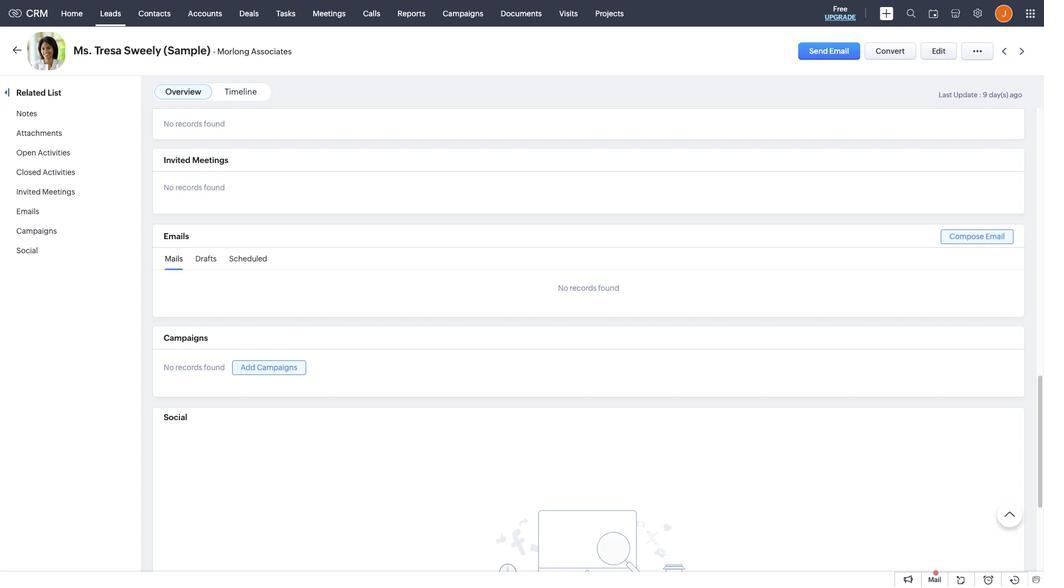 Task type: describe. For each thing, give the bounding box(es) containing it.
1 horizontal spatial social
[[164, 413, 187, 422]]

meetings link
[[304, 0, 355, 26]]

notes link
[[16, 109, 37, 118]]

last update : 9 day(s) ago
[[939, 91, 1023, 99]]

related list
[[16, 88, 63, 97]]

send email
[[810, 47, 850, 56]]

last
[[939, 91, 953, 99]]

2 horizontal spatial meetings
[[313, 9, 346, 18]]

add campaigns link
[[232, 361, 306, 375]]

calls link
[[355, 0, 389, 26]]

closed
[[16, 168, 41, 177]]

open
[[16, 149, 36, 157]]

mails
[[165, 255, 183, 263]]

1 horizontal spatial meetings
[[192, 156, 229, 165]]

social link
[[16, 247, 38, 255]]

profile image
[[996, 5, 1013, 22]]

leads
[[100, 9, 121, 18]]

email for compose email
[[986, 232, 1006, 241]]

sweely
[[124, 44, 161, 57]]

ago
[[1011, 91, 1023, 99]]

search element
[[901, 0, 923, 27]]

edit button
[[921, 42, 958, 60]]

9
[[984, 91, 988, 99]]

visits link
[[551, 0, 587, 26]]

compose
[[950, 232, 985, 241]]

create menu image
[[881, 7, 894, 20]]

create menu element
[[874, 0, 901, 26]]

convert
[[876, 47, 906, 56]]

update
[[954, 91, 978, 99]]

open activities link
[[16, 149, 70, 157]]

crm link
[[9, 8, 48, 19]]

activities for open activities
[[38, 149, 70, 157]]

free upgrade
[[825, 5, 857, 21]]

search image
[[907, 9, 916, 18]]

1 horizontal spatial invited meetings
[[164, 156, 229, 165]]

emails link
[[16, 207, 39, 216]]

0 horizontal spatial social
[[16, 247, 38, 255]]

1 vertical spatial campaigns link
[[16, 227, 57, 236]]

calls
[[363, 9, 381, 18]]

documents
[[501, 9, 542, 18]]

next record image
[[1020, 48, 1027, 55]]

contacts
[[139, 9, 171, 18]]

calendar image
[[930, 9, 939, 18]]

(sample)
[[164, 44, 211, 57]]

upgrade
[[825, 14, 857, 21]]

email for send email
[[830, 47, 850, 56]]

accounts
[[188, 9, 222, 18]]

home link
[[53, 0, 92, 26]]

related
[[16, 88, 46, 97]]

associates
[[251, 47, 292, 56]]

open activities
[[16, 149, 70, 157]]

1 vertical spatial invited meetings
[[16, 188, 75, 196]]

drafts
[[196, 255, 217, 263]]

send
[[810, 47, 829, 56]]

attachments link
[[16, 129, 62, 138]]

closed activities link
[[16, 168, 75, 177]]

add campaigns
[[241, 363, 298, 372]]



Task type: vqa. For each thing, say whether or not it's contained in the screenshot.
CREATIVE
no



Task type: locate. For each thing, give the bounding box(es) containing it.
0 vertical spatial email
[[830, 47, 850, 56]]

scheduled
[[229, 255, 267, 263]]

leads link
[[92, 0, 130, 26]]

campaigns link right reports
[[434, 0, 492, 26]]

visits
[[560, 9, 578, 18]]

-
[[213, 47, 216, 56]]

email right "send"
[[830, 47, 850, 56]]

crm
[[26, 8, 48, 19]]

day(s)
[[990, 91, 1009, 99]]

list
[[48, 88, 61, 97]]

reports
[[398, 9, 426, 18]]

closed activities
[[16, 168, 75, 177]]

invited
[[164, 156, 191, 165], [16, 188, 41, 196]]

overview
[[165, 87, 201, 96]]

tresa
[[95, 44, 122, 57]]

tasks link
[[268, 0, 304, 26]]

emails up mails
[[164, 232, 189, 241]]

tasks
[[276, 9, 296, 18]]

home
[[61, 9, 83, 18]]

add
[[241, 363, 256, 372]]

mail
[[929, 577, 942, 584]]

social
[[16, 247, 38, 255], [164, 413, 187, 422]]

ms.
[[73, 44, 92, 57]]

accounts link
[[180, 0, 231, 26]]

overview link
[[165, 87, 201, 96]]

email
[[830, 47, 850, 56], [986, 232, 1006, 241]]

compose email
[[950, 232, 1006, 241]]

send email button
[[799, 42, 861, 60]]

attachments
[[16, 129, 62, 138]]

projects link
[[587, 0, 633, 26]]

reports link
[[389, 0, 434, 26]]

1 horizontal spatial email
[[986, 232, 1006, 241]]

deals link
[[231, 0, 268, 26]]

0 horizontal spatial email
[[830, 47, 850, 56]]

1 vertical spatial activities
[[43, 168, 75, 177]]

1 horizontal spatial campaigns link
[[434, 0, 492, 26]]

activities for closed activities
[[43, 168, 75, 177]]

morlong
[[217, 47, 250, 56]]

campaigns link
[[434, 0, 492, 26], [16, 227, 57, 236]]

ms. tresa sweely (sample) - morlong associates
[[73, 44, 292, 57]]

activities
[[38, 149, 70, 157], [43, 168, 75, 177]]

1 vertical spatial meetings
[[192, 156, 229, 165]]

:
[[980, 91, 982, 99]]

0 vertical spatial invited meetings
[[164, 156, 229, 165]]

1 horizontal spatial emails
[[164, 232, 189, 241]]

1 vertical spatial emails
[[164, 232, 189, 241]]

1 horizontal spatial invited
[[164, 156, 191, 165]]

no records found
[[164, 120, 225, 128], [164, 184, 225, 192], [558, 284, 620, 293], [164, 364, 225, 372]]

timeline
[[225, 87, 257, 96]]

timeline link
[[225, 87, 257, 96]]

found
[[204, 120, 225, 128], [204, 184, 225, 192], [599, 284, 620, 293], [204, 364, 225, 372]]

free
[[834, 5, 848, 13]]

activities up invited meetings link
[[43, 168, 75, 177]]

profile element
[[989, 0, 1020, 26]]

0 horizontal spatial campaigns link
[[16, 227, 57, 236]]

0 vertical spatial meetings
[[313, 9, 346, 18]]

invited meetings link
[[16, 188, 75, 196]]

0 vertical spatial invited
[[164, 156, 191, 165]]

1 vertical spatial invited
[[16, 188, 41, 196]]

edit
[[933, 47, 946, 56]]

0 horizontal spatial invited meetings
[[16, 188, 75, 196]]

deals
[[240, 9, 259, 18]]

records
[[176, 120, 202, 128], [176, 184, 202, 192], [570, 284, 597, 293], [176, 364, 202, 372]]

1 vertical spatial social
[[164, 413, 187, 422]]

no
[[164, 120, 174, 128], [164, 184, 174, 192], [558, 284, 569, 293], [164, 364, 174, 372]]

meetings
[[313, 9, 346, 18], [192, 156, 229, 165], [42, 188, 75, 196]]

0 horizontal spatial emails
[[16, 207, 39, 216]]

1 vertical spatial email
[[986, 232, 1006, 241]]

0 vertical spatial emails
[[16, 207, 39, 216]]

emails down invited meetings link
[[16, 207, 39, 216]]

contacts link
[[130, 0, 180, 26]]

invited meetings
[[164, 156, 229, 165], [16, 188, 75, 196]]

activities up closed activities link
[[38, 149, 70, 157]]

2 vertical spatial meetings
[[42, 188, 75, 196]]

email inside button
[[830, 47, 850, 56]]

0 vertical spatial social
[[16, 247, 38, 255]]

0 horizontal spatial meetings
[[42, 188, 75, 196]]

emails
[[16, 207, 39, 216], [164, 232, 189, 241]]

projects
[[596, 9, 624, 18]]

campaigns
[[443, 9, 484, 18], [16, 227, 57, 236], [164, 334, 208, 343], [257, 363, 298, 372]]

convert button
[[865, 42, 917, 60]]

notes
[[16, 109, 37, 118]]

0 vertical spatial campaigns link
[[434, 0, 492, 26]]

0 vertical spatial activities
[[38, 149, 70, 157]]

documents link
[[492, 0, 551, 26]]

0 horizontal spatial invited
[[16, 188, 41, 196]]

campaigns link down emails link
[[16, 227, 57, 236]]

email right compose
[[986, 232, 1006, 241]]

previous record image
[[1002, 48, 1007, 55]]



